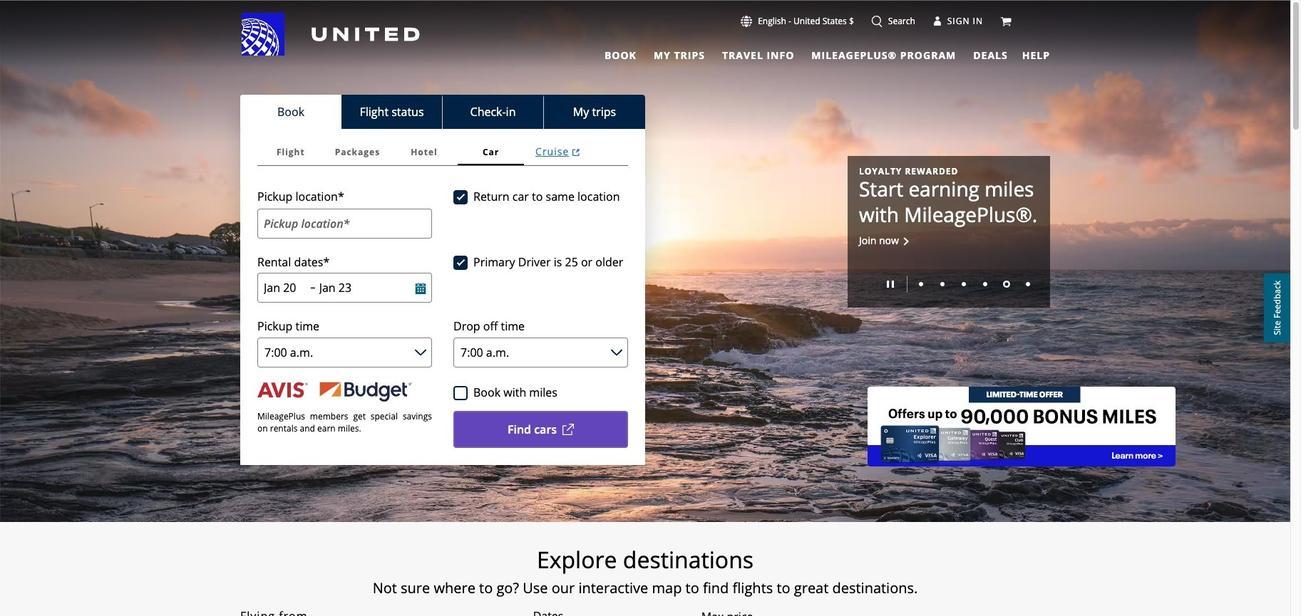 Task type: describe. For each thing, give the bounding box(es) containing it.
slide 6 of 6 image
[[1026, 283, 1030, 287]]

carousel buttons element
[[859, 271, 1039, 297]]

slide 3 of 6 image
[[962, 283, 966, 287]]

slide 5 of 6 image
[[1003, 281, 1010, 288]]

0 vertical spatial tab list
[[596, 43, 1011, 64]]

pause image
[[887, 281, 894, 288]]

slide 1 of 6 image
[[919, 283, 923, 287]]

1 vertical spatial tab list
[[240, 95, 645, 129]]

Pickup text field
[[264, 281, 304, 296]]



Task type: locate. For each thing, give the bounding box(es) containing it.
Pickup location* text field
[[257, 209, 432, 239]]

Drop off text field
[[319, 281, 401, 296]]

currently in english united states	$ enter to change image
[[741, 16, 752, 27]]

please enter the max price in the input text or tab to access the slider to set the max price. element
[[701, 609, 753, 617]]

not sure where to go? use our interactive map to find flights to great destinations. element
[[158, 580, 1132, 598]]

slide 4 of 6 image
[[983, 283, 988, 287]]

flying from element
[[240, 609, 308, 617]]

tab list
[[596, 43, 1011, 64], [240, 95, 645, 129], [257, 139, 628, 166]]

2 vertical spatial tab list
[[257, 139, 628, 166]]

view cart, click to view list of recently searched saved trips. image
[[1000, 15, 1012, 27]]

slide 2 of 6 image
[[941, 283, 945, 287]]

explore destinations element
[[158, 546, 1132, 575]]

main content
[[0, 1, 1291, 617]]

avis budget car rental image
[[257, 382, 412, 402]]

navigation
[[0, 12, 1291, 64]]

united logo link to homepage image
[[242, 13, 420, 56]]



Task type: vqa. For each thing, say whether or not it's contained in the screenshot.
Slide 6 of 6 icon
yes



